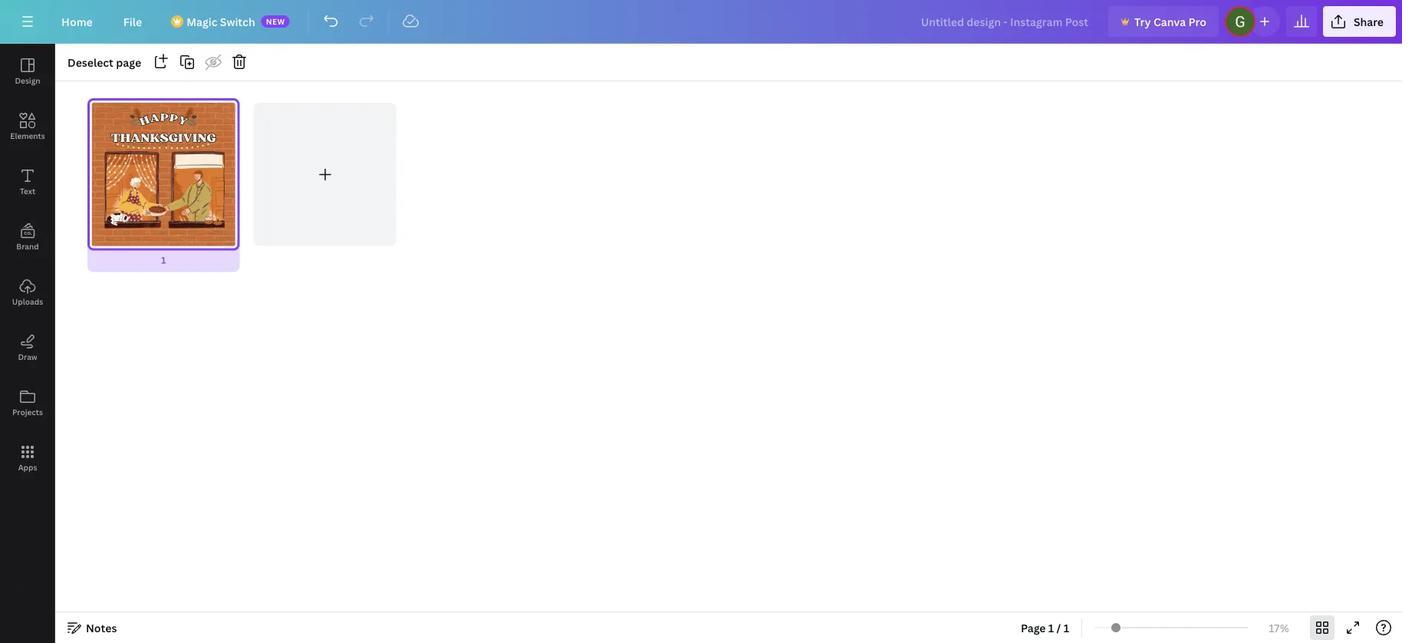 Task type: locate. For each thing, give the bounding box(es) containing it.
try canva pro button
[[1109, 6, 1219, 37]]

design
[[15, 75, 40, 86]]

1
[[161, 254, 166, 266], [1049, 621, 1055, 635], [1064, 621, 1070, 635]]

notes button
[[61, 616, 123, 640]]

notes
[[86, 621, 117, 635]]

magic
[[187, 14, 218, 29]]

uploads
[[12, 296, 43, 307]]

deselect page button
[[61, 50, 147, 74]]

2 horizontal spatial 1
[[1064, 621, 1070, 635]]

17% button
[[1255, 616, 1305, 640]]

brand button
[[0, 210, 55, 265]]

design button
[[0, 44, 55, 99]]

pro
[[1189, 14, 1207, 29]]

draw
[[18, 352, 37, 362]]

side panel tab list
[[0, 44, 55, 486]]

page
[[116, 55, 141, 69]]

magic switch
[[187, 14, 255, 29]]

deselect page
[[68, 55, 141, 69]]

home
[[61, 14, 93, 29]]

/
[[1057, 621, 1062, 635]]

text button
[[0, 154, 55, 210]]

thanksgiving
[[111, 130, 216, 145], [111, 130, 216, 145]]

Design title text field
[[909, 6, 1103, 37]]

switch
[[220, 14, 255, 29]]

text
[[20, 186, 35, 196]]

apps button
[[0, 431, 55, 486]]

projects
[[12, 407, 43, 417]]

apps
[[18, 462, 37, 472]]

uploads button
[[0, 265, 55, 320]]



Task type: describe. For each thing, give the bounding box(es) containing it.
main menu bar
[[0, 0, 1403, 44]]

page
[[1022, 621, 1046, 635]]

page 1 / 1
[[1022, 621, 1070, 635]]

share button
[[1324, 6, 1397, 37]]

projects button
[[0, 375, 55, 431]]

elements
[[10, 130, 45, 141]]

17%
[[1270, 621, 1290, 635]]

draw button
[[0, 320, 55, 375]]

new
[[266, 16, 285, 26]]

1 horizontal spatial 1
[[1049, 621, 1055, 635]]

try canva pro
[[1135, 14, 1207, 29]]

home link
[[49, 6, 105, 37]]

try
[[1135, 14, 1152, 29]]

canva
[[1154, 14, 1187, 29]]

file
[[123, 14, 142, 29]]

brand
[[16, 241, 39, 251]]

file button
[[111, 6, 154, 37]]

share
[[1355, 14, 1385, 29]]

0 horizontal spatial 1
[[161, 254, 166, 266]]

elements button
[[0, 99, 55, 154]]

deselect
[[68, 55, 114, 69]]



Task type: vqa. For each thing, say whether or not it's contained in the screenshot.
THE TEXT
yes



